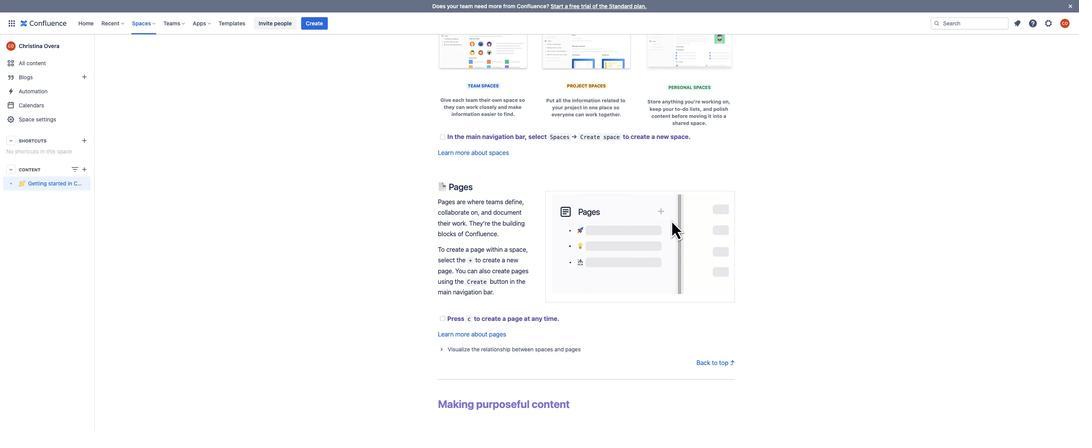 Task type: vqa. For each thing, say whether or not it's contained in the screenshot.
Copy icon
yes



Task type: describe. For each thing, give the bounding box(es) containing it.
content inside space element
[[27, 60, 46, 66]]

teams
[[164, 20, 180, 26]]

1 vertical spatial space.
[[671, 133, 691, 140]]

spaces for working
[[694, 85, 711, 90]]

0 vertical spatial main
[[466, 133, 481, 140]]

collaborate
[[438, 209, 470, 216]]

to create a page within a space, select the
[[438, 246, 530, 264]]

free
[[570, 3, 580, 9]]

space,
[[510, 246, 528, 253]]

the inside put all the information related to your project in one place so everyone can work together.
[[563, 98, 571, 103]]

change view image
[[70, 165, 80, 174]]

in left this
[[40, 148, 45, 155]]

team for their
[[466, 97, 478, 103]]

and inside the "give each team their own space so they can work closely and make information easier to find."
[[498, 104, 507, 110]]

home link
[[76, 17, 96, 30]]

people
[[274, 20, 292, 26]]

pages inside to create a new page. you can also create pages using the
[[512, 268, 529, 275]]

your for store
[[663, 106, 674, 112]]

0 vertical spatial more
[[489, 3, 502, 9]]

a up +
[[466, 246, 469, 253]]

put
[[547, 98, 555, 103]]

recent button
[[99, 17, 127, 30]]

page inside to create a page within a space, select the
[[471, 246, 485, 253]]

0 horizontal spatial your
[[447, 3, 459, 9]]

in inside button in the main navigation bar.
[[510, 278, 515, 285]]

a left free
[[565, 3, 568, 9]]

press
[[448, 315, 465, 322]]

confluence.
[[465, 231, 499, 238]]

making purposeful content
[[438, 398, 570, 411]]

0 vertical spatial project
[[567, 83, 588, 88]]

collapse sidebar image
[[85, 38, 102, 54]]

so inside put all the information related to your project in one place so everyone can work together.
[[614, 105, 620, 111]]

teams button
[[161, 17, 188, 30]]

space settings
[[19, 116, 56, 123]]

create down keep
[[631, 133, 650, 140]]

find.
[[504, 112, 515, 117]]

everyone
[[552, 112, 574, 118]]

relationship
[[481, 346, 511, 353]]

the inside to create a page within a space, select the
[[457, 257, 466, 264]]

learn more about pages link
[[438, 331, 506, 338]]

Search field
[[931, 17, 1009, 30]]

to inside to create a new page. you can also create pages using the
[[476, 257, 481, 264]]

shared
[[673, 120, 690, 126]]

from
[[504, 3, 516, 9]]

navigation inside button in the main navigation bar.
[[453, 289, 482, 296]]

settings icon image
[[1045, 19, 1054, 28]]

create down within
[[483, 257, 501, 264]]

confluence
[[74, 180, 103, 187]]

any
[[532, 315, 543, 322]]

invite
[[259, 20, 273, 26]]

create up button
[[492, 268, 510, 275]]

your for put
[[553, 105, 564, 111]]

add shortcut image
[[80, 136, 89, 145]]

spaces for information
[[589, 83, 606, 88]]

all content
[[19, 60, 46, 66]]

the right in
[[455, 133, 465, 140]]

copy image for give each team their own space so they can work closely and make information easier to find.
[[515, 112, 521, 118]]

bar.
[[484, 289, 494, 296]]

blocks
[[438, 231, 456, 238]]

visualize
[[448, 346, 470, 353]]

spaces inside dropdown button
[[535, 346, 553, 353]]

making
[[438, 398, 474, 411]]

give each team their own space so they can work closely and make information easier to find.
[[441, 97, 526, 117]]

between
[[512, 346, 534, 353]]

no
[[6, 148, 13, 155]]

1 horizontal spatial copy image
[[569, 400, 579, 409]]

and inside "store anything you're working on, keep your to-do lists, and polish content before moving it into a shared space."
[[703, 106, 713, 112]]

0 vertical spatial select
[[529, 133, 547, 140]]

a inside "store anything you're working on, keep your to-do lists, and polish content before moving it into a shared space."
[[724, 113, 727, 119]]

easier
[[481, 112, 497, 117]]

one
[[589, 105, 598, 111]]

can inside put all the information related to your project in one place so everyone can work together.
[[576, 112, 585, 118]]

learn more about spaces link
[[438, 149, 509, 156]]

confluence?
[[517, 3, 550, 9]]

the inside to create a new page. you can also create pages using the
[[455, 278, 464, 285]]

back to top ⤴
[[697, 360, 735, 367]]

can inside the "give each team their own space so they can work closely and make information easier to find."
[[456, 104, 465, 110]]

together.
[[599, 112, 622, 118]]

a left at
[[503, 315, 506, 322]]

store
[[648, 99, 661, 105]]

📄 pages
[[438, 182, 473, 192]]

shortcuts
[[19, 138, 47, 143]]

2 vertical spatial create
[[467, 279, 487, 285]]

information inside put all the information related to your project in one place so everyone can work together.
[[572, 98, 601, 103]]

your profile and preferences image
[[1061, 19, 1070, 28]]

📄
[[438, 182, 447, 192]]

bar,
[[516, 133, 527, 140]]

make
[[509, 104, 522, 110]]

automation link
[[3, 84, 91, 99]]

does
[[433, 3, 446, 9]]

the right trial
[[600, 3, 608, 9]]

banner containing home
[[0, 12, 1080, 34]]

copy image for 📄 pages
[[472, 182, 482, 191]]

within
[[486, 246, 503, 253]]

create a blog image
[[80, 72, 89, 82]]

each
[[453, 97, 465, 103]]

are
[[457, 199, 466, 206]]

0 horizontal spatial space
[[57, 148, 72, 155]]

getting started in confluence link
[[3, 177, 103, 191]]

do
[[683, 106, 689, 112]]

copy image for store anything you're working on, keep your to-do lists, and polish content before moving it into a shared space.
[[706, 120, 713, 127]]

1 vertical spatial pages
[[489, 331, 506, 338]]

templates
[[219, 20, 245, 26]]

new inside to create a new page. you can also create pages using the
[[507, 257, 519, 264]]

more for spaces
[[456, 149, 470, 156]]

apps
[[193, 20, 206, 26]]

related
[[602, 98, 620, 103]]

back to top ⤴ link
[[697, 360, 735, 367]]

teams
[[486, 199, 503, 206]]

time.
[[544, 315, 560, 322]]

about for pages
[[472, 331, 488, 338]]

they're
[[469, 220, 491, 227]]

it
[[709, 113, 712, 119]]

to
[[438, 246, 445, 253]]

apps button
[[191, 17, 214, 30]]

invite people button
[[254, 17, 297, 30]]

on, inside the pages are where teams define, collaborate on, and document their work. they're the building blocks of confluence.
[[471, 209, 480, 216]]

space
[[19, 116, 35, 123]]

space inside the in the main navigation bar, select spaces → create space to create a new space.
[[604, 134, 620, 140]]

top
[[720, 360, 729, 367]]

on, inside "store anything you're working on, keep your to-do lists, and polish content before moving it into a shared space."
[[723, 99, 731, 105]]

home
[[78, 20, 94, 26]]

copy image for put all the information related to your project in one place so everyone can work together.
[[621, 112, 627, 118]]

0 vertical spatial pages
[[449, 182, 473, 192]]

create link
[[301, 17, 328, 30]]

building
[[503, 220, 525, 227]]

to inside the "give each team their own space so they can work closely and make information easier to find."
[[498, 112, 503, 117]]

a right within
[[505, 246, 508, 253]]

templates link
[[216, 17, 248, 30]]

own
[[492, 97, 502, 103]]

lists,
[[690, 106, 702, 112]]

to inside put all the information related to your project in one place so everyone can work together.
[[621, 98, 626, 103]]

working
[[702, 99, 722, 105]]

trial
[[581, 3, 591, 9]]



Task type: locate. For each thing, give the bounding box(es) containing it.
of inside the pages are where teams define, collaborate on, and document their work. they're the building blocks of confluence.
[[458, 231, 464, 238]]

keep
[[650, 106, 662, 112]]

1 vertical spatial can
[[576, 112, 585, 118]]

spaces button
[[130, 17, 159, 30]]

1 vertical spatial space
[[604, 134, 620, 140]]

0 horizontal spatial pages
[[489, 331, 506, 338]]

global element
[[5, 12, 930, 34]]

1 horizontal spatial content
[[532, 398, 570, 411]]

0 vertical spatial can
[[456, 104, 465, 110]]

a inside to create a new page. you can also create pages using the
[[502, 257, 505, 264]]

learn for learn more about pages
[[438, 331, 454, 338]]

1 vertical spatial spaces
[[550, 134, 570, 140]]

you're
[[685, 99, 701, 105]]

create right the people
[[306, 20, 323, 26]]

main up learn more about spaces
[[466, 133, 481, 140]]

place
[[599, 105, 613, 111]]

0 horizontal spatial create
[[306, 20, 323, 26]]

the right all
[[563, 98, 571, 103]]

visualize the relationship between spaces and pages
[[448, 346, 581, 353]]

0 horizontal spatial page
[[471, 246, 485, 253]]

learn down in
[[438, 149, 454, 156]]

2 horizontal spatial create
[[581, 134, 600, 140]]

1 horizontal spatial your
[[553, 105, 564, 111]]

their inside the pages are where teams define, collaborate on, and document their work. they're the building blocks of confluence.
[[438, 220, 451, 227]]

information up one
[[572, 98, 601, 103]]

invite people
[[259, 20, 292, 26]]

on, up polish
[[723, 99, 731, 105]]

start a free trial of the standard plan. link
[[551, 3, 647, 9]]

space element
[[0, 34, 103, 432]]

space down together.
[[604, 134, 620, 140]]

0 vertical spatial their
[[479, 97, 491, 103]]

project inside put all the information related to your project in one place so everyone can work together.
[[565, 105, 582, 111]]

new down keep
[[657, 133, 669, 140]]

put all the information related to your project in one place so everyone can work together.
[[547, 98, 627, 118]]

0 vertical spatial copy image
[[706, 120, 713, 127]]

in inside getting started in confluence link
[[68, 180, 72, 187]]

can
[[456, 104, 465, 110], [576, 112, 585, 118], [468, 268, 478, 275]]

0 vertical spatial content
[[27, 60, 46, 66]]

getting
[[28, 180, 47, 187]]

create right to
[[447, 246, 464, 253]]

pages inside the pages are where teams define, collaborate on, and document their work. they're the building blocks of confluence.
[[438, 199, 455, 206]]

moving
[[689, 113, 707, 119]]

information down each
[[452, 112, 480, 117]]

1 vertical spatial on,
[[471, 209, 480, 216]]

+
[[469, 258, 472, 264]]

1 vertical spatial their
[[438, 220, 451, 227]]

pages inside dropdown button
[[566, 346, 581, 353]]

using
[[438, 278, 453, 285]]

of down the work.
[[458, 231, 464, 238]]

1 vertical spatial pages
[[438, 199, 455, 206]]

their inside the "give each team their own space so they can work closely and make information easier to find."
[[479, 97, 491, 103]]

0 horizontal spatial main
[[438, 289, 452, 296]]

0 horizontal spatial new
[[507, 257, 519, 264]]

your down all
[[553, 105, 564, 111]]

space
[[504, 97, 518, 103], [604, 134, 620, 140], [57, 148, 72, 155]]

about for spaces
[[472, 149, 488, 156]]

create
[[631, 133, 650, 140], [447, 246, 464, 253], [483, 257, 501, 264], [492, 268, 510, 275], [482, 315, 501, 322]]

visualize the relationship between spaces and pages button
[[434, 342, 740, 358]]

1 horizontal spatial pages
[[512, 268, 529, 275]]

the inside the pages are where teams define, collaborate on, and document their work. they're the building blocks of confluence.
[[492, 220, 501, 227]]

information inside the "give each team their own space so they can work closely and make information easier to find."
[[452, 112, 480, 117]]

0 vertical spatial new
[[657, 133, 669, 140]]

2 about from the top
[[472, 331, 488, 338]]

1 horizontal spatial of
[[593, 3, 598, 9]]

1 vertical spatial learn
[[438, 331, 454, 338]]

1 vertical spatial main
[[438, 289, 452, 296]]

copy image
[[515, 112, 521, 118], [621, 112, 627, 118], [569, 400, 579, 409]]

1 vertical spatial so
[[614, 105, 620, 111]]

2 horizontal spatial copy image
[[621, 112, 627, 118]]

spaces
[[132, 20, 151, 26], [550, 134, 570, 140]]

all content link
[[3, 56, 91, 70]]

a right the into
[[724, 113, 727, 119]]

create inside global element
[[306, 20, 323, 26]]

1 vertical spatial copy image
[[472, 182, 482, 191]]

2 horizontal spatial content
[[652, 113, 671, 119]]

page left at
[[508, 315, 523, 322]]

project up everyone
[[565, 105, 582, 111]]

a down within
[[502, 257, 505, 264]]

appswitcher icon image
[[7, 19, 16, 28]]

in inside put all the information related to your project in one place so everyone can work together.
[[584, 105, 588, 111]]

your inside "store anything you're working on, keep your to-do lists, and polish content before moving it into a shared space."
[[663, 106, 674, 112]]

page up +
[[471, 246, 485, 253]]

0 horizontal spatial copy image
[[472, 182, 482, 191]]

1 horizontal spatial so
[[614, 105, 620, 111]]

2 vertical spatial content
[[532, 398, 570, 411]]

spaces for their
[[482, 83, 499, 88]]

1 vertical spatial work
[[586, 112, 598, 118]]

standard
[[609, 3, 633, 9]]

0 vertical spatial space.
[[691, 120, 707, 126]]

navigation left bar. at the bottom left of the page
[[453, 289, 482, 296]]

work inside put all the information related to your project in one place so everyone can work together.
[[586, 112, 598, 118]]

to
[[621, 98, 626, 103], [498, 112, 503, 117], [623, 133, 629, 140], [476, 257, 481, 264], [474, 315, 480, 322], [712, 360, 718, 367]]

at
[[524, 315, 530, 322]]

0 vertical spatial team
[[460, 3, 473, 9]]

more up 📄 pages
[[456, 149, 470, 156]]

a down keep
[[652, 133, 655, 140]]

copy image
[[706, 120, 713, 127], [472, 182, 482, 191]]

need
[[475, 3, 487, 9]]

pages
[[512, 268, 529, 275], [489, 331, 506, 338], [566, 346, 581, 353]]

1 horizontal spatial information
[[572, 98, 601, 103]]

page
[[471, 246, 485, 253], [508, 315, 523, 322]]

shortcuts button
[[3, 134, 91, 148]]

1 vertical spatial more
[[456, 149, 470, 156]]

the inside dropdown button
[[472, 346, 480, 353]]

1 horizontal spatial space
[[504, 97, 518, 103]]

2 vertical spatial space
[[57, 148, 72, 155]]

can down each
[[456, 104, 465, 110]]

started
[[48, 180, 66, 187]]

of right trial
[[593, 3, 598, 9]]

2 vertical spatial can
[[468, 268, 478, 275]]

0 vertical spatial so
[[519, 97, 525, 103]]

0 horizontal spatial information
[[452, 112, 480, 117]]

personal
[[669, 85, 693, 90]]

1 vertical spatial create
[[581, 134, 600, 140]]

start
[[551, 3, 564, 9]]

plan.
[[634, 3, 647, 9]]

and down own
[[498, 104, 507, 110]]

1 vertical spatial navigation
[[453, 289, 482, 296]]

space. inside "store anything you're working on, keep your to-do lists, and polish content before moving it into a shared space."
[[691, 120, 707, 126]]

can down +
[[468, 268, 478, 275]]

0 horizontal spatial their
[[438, 220, 451, 227]]

1 vertical spatial team
[[468, 83, 481, 88]]

so down related
[[614, 105, 620, 111]]

0 vertical spatial on,
[[723, 99, 731, 105]]

the down learn more about pages link
[[472, 346, 480, 353]]

where
[[467, 199, 485, 206]]

new down space,
[[507, 257, 519, 264]]

create down also
[[467, 279, 487, 285]]

and inside the pages are where teams define, collaborate on, and document their work. they're the building blocks of confluence.
[[481, 209, 492, 216]]

calendars
[[19, 102, 44, 109]]

notification icon image
[[1013, 19, 1023, 28]]

1 vertical spatial select
[[438, 257, 455, 264]]

more left from
[[489, 3, 502, 9]]

2 horizontal spatial pages
[[566, 346, 581, 353]]

1 horizontal spatial their
[[479, 97, 491, 103]]

2 horizontal spatial your
[[663, 106, 674, 112]]

button
[[490, 278, 509, 285]]

⤴
[[730, 360, 735, 367]]

no shortcuts in this space
[[6, 148, 72, 155]]

their up closely
[[479, 97, 491, 103]]

spaces
[[482, 83, 499, 88], [589, 83, 606, 88], [694, 85, 711, 90], [489, 149, 509, 156], [535, 346, 553, 353]]

1 vertical spatial of
[[458, 231, 464, 238]]

christina overa link
[[3, 38, 91, 54]]

1 vertical spatial page
[[508, 315, 523, 322]]

and up "it"
[[703, 106, 713, 112]]

spaces right recent dropdown button
[[132, 20, 151, 26]]

new
[[657, 133, 669, 140], [507, 257, 519, 264]]

the down document at the left of the page
[[492, 220, 501, 227]]

team left need
[[460, 3, 473, 9]]

and inside dropdown button
[[555, 346, 564, 353]]

1 horizontal spatial new
[[657, 133, 669, 140]]

space up make
[[504, 97, 518, 103]]

work left closely
[[466, 104, 478, 110]]

the inside button in the main navigation bar.
[[517, 278, 526, 285]]

your inside put all the information related to your project in one place so everyone can work together.
[[553, 105, 564, 111]]

pages up collaborate
[[438, 199, 455, 206]]

0 horizontal spatial spaces
[[132, 20, 151, 26]]

into
[[713, 113, 723, 119]]

space. down shared
[[671, 133, 691, 140]]

2 learn from the top
[[438, 331, 454, 338]]

closely
[[480, 104, 497, 110]]

1 learn from the top
[[438, 149, 454, 156]]

1 horizontal spatial select
[[529, 133, 547, 140]]

learn up expand content image
[[438, 331, 454, 338]]

1 vertical spatial new
[[507, 257, 519, 264]]

team right each
[[466, 97, 478, 103]]

work down one
[[586, 112, 598, 118]]

content inside "store anything you're working on, keep your to-do lists, and polish content before moving it into a shared space."
[[652, 113, 671, 119]]

the right button
[[517, 278, 526, 285]]

spaces left →
[[550, 134, 570, 140]]

more up visualize
[[456, 331, 470, 338]]

your down the anything
[[663, 106, 674, 112]]

space settings link
[[3, 113, 91, 127]]

0 vertical spatial spaces
[[132, 20, 151, 26]]

1 horizontal spatial spaces
[[550, 134, 570, 140]]

team spaces
[[468, 83, 499, 88]]

you
[[456, 268, 466, 275]]

so inside the "give each team their own space so they can work closely and make information easier to find."
[[519, 97, 525, 103]]

0 vertical spatial pages
[[512, 268, 529, 275]]

press c to create a page at any time.
[[448, 315, 560, 322]]

button in the main navigation bar.
[[438, 278, 527, 296]]

1 vertical spatial content
[[652, 113, 671, 119]]

on,
[[723, 99, 731, 105], [471, 209, 480, 216]]

and
[[498, 104, 507, 110], [703, 106, 713, 112], [481, 209, 492, 216], [555, 346, 564, 353]]

document
[[494, 209, 522, 216]]

1 horizontal spatial copy image
[[706, 120, 713, 127]]

spaces inside the in the main navigation bar, select spaces → create space to create a new space.
[[550, 134, 570, 140]]

the down "you"
[[455, 278, 464, 285]]

spaces inside spaces popup button
[[132, 20, 151, 26]]

search image
[[934, 20, 941, 26]]

and down time.
[[555, 346, 564, 353]]

0 horizontal spatial work
[[466, 104, 478, 110]]

1 horizontal spatial can
[[468, 268, 478, 275]]

1 about from the top
[[472, 149, 488, 156]]

can inside to create a new page. you can also create pages using the
[[468, 268, 478, 275]]

space inside the "give each team their own space so they can work closely and make information easier to find."
[[504, 97, 518, 103]]

0 horizontal spatial select
[[438, 257, 455, 264]]

page.
[[438, 268, 454, 275]]

0 vertical spatial learn
[[438, 149, 454, 156]]

team for need
[[460, 3, 473, 9]]

help icon image
[[1029, 19, 1038, 28]]

this
[[46, 148, 55, 155]]

back
[[697, 360, 711, 367]]

create inside to create a page within a space, select the
[[447, 246, 464, 253]]

in right button
[[510, 278, 515, 285]]

0 horizontal spatial can
[[456, 104, 465, 110]]

1 vertical spatial project
[[565, 105, 582, 111]]

create a page image
[[80, 165, 89, 174]]

select up page.
[[438, 257, 455, 264]]

confluence image
[[20, 19, 67, 28], [20, 19, 67, 28]]

in left one
[[584, 105, 588, 111]]

0 horizontal spatial so
[[519, 97, 525, 103]]

navigation left bar,
[[482, 133, 514, 140]]

1 horizontal spatial work
[[586, 112, 598, 118]]

2 horizontal spatial can
[[576, 112, 585, 118]]

0 vertical spatial create
[[306, 20, 323, 26]]

0 vertical spatial space
[[504, 97, 518, 103]]

1 vertical spatial about
[[472, 331, 488, 338]]

2 vertical spatial team
[[466, 97, 478, 103]]

1 horizontal spatial main
[[466, 133, 481, 140]]

learn more about pages
[[438, 331, 506, 338]]

main down 'using'
[[438, 289, 452, 296]]

in right started
[[68, 180, 72, 187]]

so up make
[[519, 97, 525, 103]]

1 horizontal spatial navigation
[[482, 133, 514, 140]]

so
[[519, 97, 525, 103], [614, 105, 620, 111]]

blogs
[[19, 74, 33, 81]]

can right everyone
[[576, 112, 585, 118]]

2 vertical spatial more
[[456, 331, 470, 338]]

settings
[[36, 116, 56, 123]]

banner
[[0, 12, 1080, 34]]

select
[[529, 133, 547, 140], [438, 257, 455, 264]]

define,
[[505, 199, 524, 206]]

create right c
[[482, 315, 501, 322]]

your right "does"
[[447, 3, 459, 9]]

to create a new page. you can also create pages using the
[[438, 257, 530, 285]]

select inside to create a page within a space, select the
[[438, 257, 455, 264]]

create inside the in the main navigation bar, select spaces → create space to create a new space.
[[581, 134, 600, 140]]

expand content image
[[437, 345, 446, 355]]

calendars link
[[3, 99, 91, 113]]

of
[[593, 3, 598, 9], [458, 231, 464, 238]]

create right →
[[581, 134, 600, 140]]

team inside the "give each team their own space so they can work closely and make information easier to find."
[[466, 97, 478, 103]]

copy image up where
[[472, 182, 482, 191]]

and up they're
[[481, 209, 492, 216]]

their up blocks
[[438, 220, 451, 227]]

close image
[[1066, 2, 1076, 11]]

recent
[[101, 20, 120, 26]]

select right bar,
[[529, 133, 547, 140]]

team up the "give each team their own space so they can work closely and make information easier to find."
[[468, 83, 481, 88]]

all
[[19, 60, 25, 66]]

on, down where
[[471, 209, 480, 216]]

give
[[441, 97, 451, 103]]

2 vertical spatial pages
[[566, 346, 581, 353]]

getting started in confluence
[[28, 180, 103, 187]]

0 vertical spatial work
[[466, 104, 478, 110]]

1 horizontal spatial page
[[508, 315, 523, 322]]

main inside button in the main navigation bar.
[[438, 289, 452, 296]]

project up put all the information related to your project in one place so everyone can work together.
[[567, 83, 588, 88]]

space. down moving
[[691, 120, 707, 126]]

learn for learn more about spaces
[[438, 149, 454, 156]]

0 vertical spatial navigation
[[482, 133, 514, 140]]

pages are where teams define, collaborate on, and document their work. they're the building blocks of confluence.
[[438, 199, 527, 238]]

overa
[[44, 43, 60, 49]]

0 vertical spatial about
[[472, 149, 488, 156]]

content button
[[3, 163, 91, 177]]

2 horizontal spatial space
[[604, 134, 620, 140]]

content
[[27, 60, 46, 66], [652, 113, 671, 119], [532, 398, 570, 411]]

0 vertical spatial of
[[593, 3, 598, 9]]

also
[[479, 268, 491, 275]]

purposeful
[[476, 398, 530, 411]]

polish
[[714, 106, 729, 112]]

create
[[306, 20, 323, 26], [581, 134, 600, 140], [467, 279, 487, 285]]

does your team need more from confluence? start a free trial of the standard plan.
[[433, 3, 647, 9]]

work inside the "give each team their own space so they can work closely and make information easier to find."
[[466, 104, 478, 110]]

blogs link
[[3, 70, 91, 84]]

0 vertical spatial information
[[572, 98, 601, 103]]

1 vertical spatial information
[[452, 112, 480, 117]]

0 vertical spatial page
[[471, 246, 485, 253]]

copy image down "it"
[[706, 120, 713, 127]]

1 horizontal spatial on,
[[723, 99, 731, 105]]

the left +
[[457, 257, 466, 264]]

more for pages
[[456, 331, 470, 338]]

0 horizontal spatial on,
[[471, 209, 480, 216]]

0 horizontal spatial content
[[27, 60, 46, 66]]

space right this
[[57, 148, 72, 155]]

0 horizontal spatial of
[[458, 231, 464, 238]]

pages up are
[[449, 182, 473, 192]]

learn
[[438, 149, 454, 156], [438, 331, 454, 338]]



